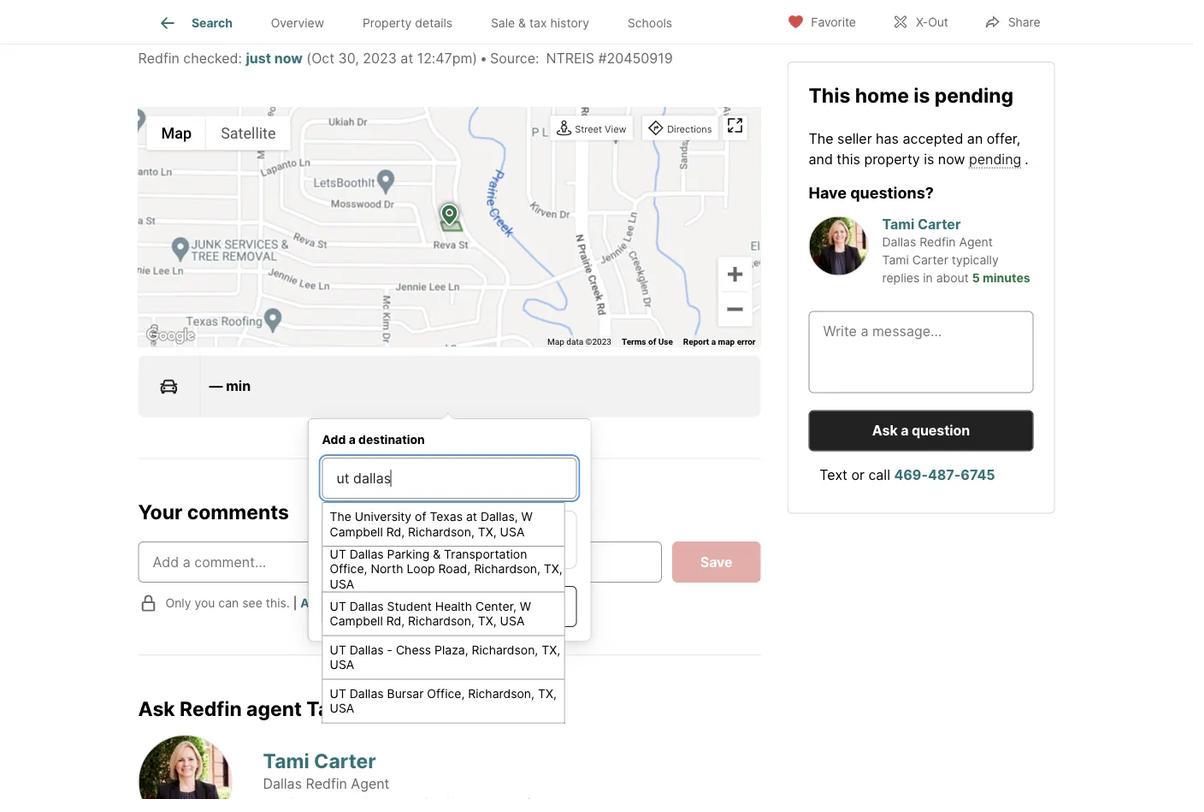 Task type: describe. For each thing, give the bounding box(es) containing it.
2 campbell from the top
[[330, 614, 383, 629]]

see
[[242, 596, 263, 611]]

richardson, down the texas
[[408, 525, 475, 539]]

agent for tami carter link to the right
[[959, 235, 993, 249]]

directions button
[[644, 118, 717, 141]]

tx, inside ut dallas bursar office, richardson, tx, usa
[[538, 686, 557, 701]]

contact: 817-783-4605
[[138, 16, 291, 33]]

overview
[[271, 16, 324, 30]]

ask for ask a question
[[873, 422, 898, 439]]

checked:
[[183, 50, 242, 67]]

(oct
[[307, 50, 335, 67]]

share
[[1009, 15, 1041, 30]]

question inside ask a question button
[[912, 422, 970, 439]]

| add a search partner
[[293, 596, 424, 611]]

satellite button
[[206, 116, 291, 150]]

in
[[923, 271, 933, 285]]

street view
[[575, 123, 627, 135]]

1 vertical spatial pending
[[969, 150, 1022, 167]]

favorite button
[[773, 4, 871, 39]]

can
[[218, 596, 239, 611]]

road,
[[438, 562, 471, 576]]

property details tab
[[344, 3, 472, 44]]

north
[[371, 562, 403, 576]]

usa up search
[[330, 577, 354, 591]]

6745
[[961, 467, 996, 483]]

replies
[[883, 271, 920, 285]]

property details
[[363, 16, 453, 30]]

|
[[293, 596, 297, 611]]

usa down dallas,
[[500, 525, 525, 539]]

destination
[[359, 433, 425, 447]]

richardson, down health
[[408, 614, 475, 629]]

pending .
[[969, 150, 1029, 167]]

have
[[809, 183, 847, 202]]

schools
[[628, 16, 673, 30]]

tx, inside the ut dallas - chess plaza, richardson, tx, usa
[[542, 643, 560, 657]]

redfin up tami carter typically replies in about
[[920, 235, 956, 249]]

dallas up north
[[350, 547, 384, 561]]

dallas down north
[[350, 599, 384, 614]]

map region
[[15, 42, 891, 480]]

sale & tax history
[[491, 16, 590, 30]]

487-
[[928, 467, 961, 483]]

search
[[337, 596, 377, 611]]

report
[[683, 337, 709, 347]]

469-
[[894, 467, 928, 483]]

has
[[876, 130, 899, 147]]

•
[[480, 50, 488, 67]]

map for map data ©2023
[[548, 337, 565, 347]]

30,
[[338, 50, 359, 67]]

report a map error link
[[683, 337, 756, 347]]

x-out button
[[878, 4, 963, 39]]

terms
[[622, 337, 646, 347]]

dallas redfin agenttami carter image for tami carter link to the bottom
[[138, 735, 232, 799]]

health
[[435, 599, 472, 614]]

tami carter typically replies in about
[[883, 253, 999, 285]]

map data ©2023
[[548, 337, 612, 347]]

& inside the university of texas at dallas, w campbell rd, richardson, tx, usa ut dallas parking & transportation office, north loop road, richardson, tx, usa ut dallas student health center, w campbell rd, richardson, tx, usa
[[433, 547, 441, 561]]

ask a question
[[873, 422, 970, 439]]

questions?
[[851, 183, 934, 202]]

5 minutes
[[973, 271, 1031, 285]]

offer,
[[987, 130, 1021, 147]]

a for ask
[[901, 422, 909, 439]]

20450919
[[607, 50, 673, 67]]

redfin checked: just now (oct 30, 2023 at 12:47pm) • source: ntreis # 20450919
[[138, 50, 673, 67]]

report a map error
[[683, 337, 756, 347]]

dallas up replies
[[883, 235, 917, 249]]

tami carter dallas redfin agent for tami carter link to the right
[[883, 216, 993, 249]]

0 horizontal spatial question
[[373, 697, 458, 721]]

2 rd, from the top
[[386, 614, 405, 629]]

text
[[820, 467, 848, 483]]

street view button
[[552, 118, 631, 141]]

Type a location or address text field
[[337, 468, 563, 489]]

1 vertical spatial add
[[301, 596, 324, 611]]

dallas down "agent" in the bottom left of the page
[[263, 776, 302, 792]]

history
[[551, 16, 590, 30]]

seller
[[838, 130, 872, 147]]

parking
[[387, 547, 430, 561]]

add a search partner button
[[301, 596, 424, 611]]

use
[[659, 337, 673, 347]]

1 vertical spatial tami carter link
[[263, 749, 376, 773]]

ask for ask redfin agent tami a question
[[138, 697, 175, 721]]

carter inside tami carter typically replies in about
[[913, 253, 949, 267]]

tami right "agent" in the bottom left of the page
[[307, 697, 353, 721]]

error
[[737, 337, 756, 347]]

sale
[[491, 16, 515, 30]]

©2023
[[586, 337, 612, 347]]

a left search
[[327, 596, 334, 611]]

office, inside ut dallas bursar office, richardson, tx, usa
[[427, 686, 465, 701]]

ntreis
[[546, 50, 595, 67]]

ut dallas bursar office, richardson, tx, usa
[[330, 686, 557, 716]]

0 vertical spatial add
[[322, 433, 346, 447]]

this home is pending
[[809, 83, 1014, 107]]

a left bursar
[[357, 697, 369, 721]]

search
[[192, 16, 233, 30]]

dallas inside the ut dallas - chess plaza, richardson, tx, usa
[[350, 643, 384, 657]]

0 vertical spatial now
[[274, 50, 303, 67]]

add a destination
[[322, 433, 425, 447]]

this.
[[266, 596, 290, 611]]

the university of texas at dallas, w campbell rd, richardson, tx, usa ut dallas parking & transportation office, north loop road, richardson, tx, usa ut dallas student health center, w campbell rd, richardson, tx, usa
[[330, 510, 563, 629]]

terms of use link
[[622, 337, 673, 347]]

property
[[865, 150, 920, 167]]

comments
[[187, 500, 289, 524]]

a for report
[[712, 337, 716, 347]]

1 horizontal spatial of
[[649, 337, 656, 347]]

street
[[575, 123, 602, 135]]

richardson, down transportation
[[474, 562, 541, 576]]

this
[[837, 150, 861, 167]]

ask redfin agent tami a question
[[138, 697, 458, 721]]

property
[[363, 16, 412, 30]]

redfin down "ask redfin agent tami a question"
[[306, 776, 347, 792]]

—
[[209, 378, 223, 395]]

ask a question button
[[809, 410, 1034, 451]]

share button
[[970, 4, 1055, 39]]

the seller has accepted an offer, and this property is now
[[809, 130, 1021, 167]]

schools tab
[[609, 3, 692, 44]]

your comments
[[138, 500, 289, 524]]

at inside the university of texas at dallas, w campbell rd, richardson, tx, usa ut dallas parking & transportation office, north loop road, richardson, tx, usa ut dallas student health center, w campbell rd, richardson, tx, usa
[[466, 510, 477, 524]]

usa inside ut dallas bursar office, richardson, tx, usa
[[330, 701, 354, 716]]



Task type: locate. For each thing, give the bounding box(es) containing it.
tami down the questions?
[[883, 216, 915, 233]]

1 vertical spatial at
[[466, 510, 477, 524]]

0 horizontal spatial ask
[[138, 697, 175, 721]]

carter for tami carter link to the right
[[918, 216, 961, 233]]

map for map
[[161, 124, 192, 142]]

1 vertical spatial office,
[[427, 686, 465, 701]]

partner
[[380, 596, 424, 611]]

0 vertical spatial tami carter dallas redfin agent
[[883, 216, 993, 249]]

dallas redfin agenttami carter image for tami carter link to the right
[[809, 216, 869, 276]]

the inside the university of texas at dallas, w campbell rd, richardson, tx, usa ut dallas parking & transportation office, north loop road, richardson, tx, usa ut dallas student health center, w campbell rd, richardson, tx, usa
[[330, 510, 352, 524]]

only you can see this.
[[166, 596, 290, 611]]

tami carter link down "ask redfin agent tami a question"
[[263, 749, 376, 773]]

1 horizontal spatial dallas redfin agenttami carter image
[[809, 216, 869, 276]]

0 vertical spatial tami carter link
[[883, 216, 961, 233]]

&
[[519, 16, 526, 30], [433, 547, 441, 561]]

4605
[[257, 16, 291, 33]]

the up and
[[809, 130, 834, 147]]

you
[[195, 596, 215, 611]]

richardson, down 'plaza,'
[[468, 686, 535, 701]]

google image
[[142, 325, 199, 347]]

tami inside tami carter typically replies in about
[[883, 253, 909, 267]]

details
[[415, 16, 453, 30]]

ut inside the ut dallas - chess plaza, richardson, tx, usa
[[330, 643, 346, 657]]

0 vertical spatial office,
[[330, 562, 367, 576]]

campbell down search
[[330, 614, 383, 629]]

0 horizontal spatial office,
[[330, 562, 367, 576]]

university
[[355, 510, 412, 524]]

ut dallas - chess plaza, richardson, tx, usa
[[330, 643, 560, 672]]

1 horizontal spatial tami carter link
[[883, 216, 961, 233]]

Add a comment... text field
[[153, 552, 648, 573]]

min
[[226, 378, 251, 395]]

usa up "ask redfin agent tami a question"
[[330, 658, 354, 672]]

#
[[598, 50, 607, 67]]

rd,
[[386, 525, 405, 539], [386, 614, 405, 629]]

ut inside ut dallas bursar office, richardson, tx, usa
[[330, 686, 346, 701]]

0 vertical spatial rd,
[[386, 525, 405, 539]]

add right |
[[301, 596, 324, 611]]

campbell down university
[[330, 525, 383, 539]]

2 ut from the top
[[330, 599, 346, 614]]

carter up tami carter typically replies in about
[[918, 216, 961, 233]]

is
[[914, 83, 930, 107], [924, 150, 935, 167]]

0 vertical spatial campbell
[[330, 525, 383, 539]]

0 vertical spatial question
[[912, 422, 970, 439]]

at
[[401, 50, 413, 67], [466, 510, 477, 524]]

a left map
[[712, 337, 716, 347]]

0 horizontal spatial &
[[433, 547, 441, 561]]

out
[[928, 15, 949, 30]]

0 vertical spatial ask
[[873, 422, 898, 439]]

-
[[387, 643, 393, 657]]

calculate
[[385, 598, 448, 615]]

tami down "ask redfin agent tami a question"
[[263, 749, 310, 773]]

1 horizontal spatial agent
[[959, 235, 993, 249]]

ut
[[330, 547, 346, 561], [330, 599, 346, 614], [330, 643, 346, 657], [330, 686, 346, 701]]

dallas redfin agenttami carter image
[[809, 216, 869, 276], [138, 735, 232, 799]]

1 vertical spatial the
[[330, 510, 352, 524]]

a up text or call 469-487-6745
[[901, 422, 909, 439]]

1 vertical spatial map
[[548, 337, 565, 347]]

1 horizontal spatial at
[[466, 510, 477, 524]]

1 vertical spatial agent
[[351, 776, 390, 792]]

0 vertical spatial carter
[[918, 216, 961, 233]]

1 vertical spatial is
[[924, 150, 935, 167]]

1 vertical spatial campbell
[[330, 614, 383, 629]]

1 rd, from the top
[[386, 525, 405, 539]]

search link
[[157, 13, 233, 33]]

ut down search
[[330, 643, 346, 657]]

1 vertical spatial ask
[[138, 697, 175, 721]]

1 horizontal spatial ask
[[873, 422, 898, 439]]

menu bar
[[147, 116, 291, 150]]

this
[[809, 83, 851, 107]]

1 vertical spatial carter
[[913, 253, 949, 267]]

at right the texas
[[466, 510, 477, 524]]

ut up search
[[330, 547, 346, 561]]

0 horizontal spatial dallas redfin agenttami carter image
[[138, 735, 232, 799]]

a left destination
[[349, 433, 356, 447]]

of left the texas
[[415, 510, 427, 524]]

0 vertical spatial pending
[[935, 83, 1014, 107]]

tami up replies
[[883, 253, 909, 267]]

ask
[[873, 422, 898, 439], [138, 697, 175, 721]]

home
[[855, 83, 909, 107]]

ask inside ask a question button
[[873, 422, 898, 439]]

only
[[166, 596, 191, 611]]

carter up in
[[913, 253, 949, 267]]

now inside the seller has accepted an offer, and this property is now
[[938, 150, 966, 167]]

about
[[937, 271, 969, 285]]

x-out
[[916, 15, 949, 30]]

tami carter link down the questions?
[[883, 216, 961, 233]]

map button
[[147, 116, 206, 150]]

0 horizontal spatial of
[[415, 510, 427, 524]]

1 ut from the top
[[330, 547, 346, 561]]

Write a message... text field
[[823, 321, 1019, 383]]

tax
[[530, 16, 547, 30]]

list box
[[322, 511, 577, 569]]

tami
[[883, 216, 915, 233], [883, 253, 909, 267], [307, 697, 353, 721], [263, 749, 310, 773]]

tami carter dallas redfin agent
[[883, 216, 993, 249], [263, 749, 390, 792]]

richardson, inside ut dallas bursar office, richardson, tx, usa
[[468, 686, 535, 701]]

& inside "tab"
[[519, 16, 526, 30]]

0 horizontal spatial map
[[161, 124, 192, 142]]

dallas,
[[481, 510, 518, 524]]

overview tab
[[252, 3, 344, 44]]

question up 487- on the bottom of page
[[912, 422, 970, 439]]

redfin down contact:
[[138, 50, 180, 67]]

is right home
[[914, 83, 930, 107]]

a for add
[[349, 433, 356, 447]]

0 horizontal spatial now
[[274, 50, 303, 67]]

dallas left bursar
[[350, 686, 384, 701]]

is down the accepted
[[924, 150, 935, 167]]

1 horizontal spatial office,
[[427, 686, 465, 701]]

office, inside the university of texas at dallas, w campbell rd, richardson, tx, usa ut dallas parking & transportation office, north loop road, richardson, tx, usa ut dallas student health center, w campbell rd, richardson, tx, usa
[[330, 562, 367, 576]]

469-487-6745 link
[[894, 467, 996, 483]]

add left destination
[[322, 433, 346, 447]]

1 vertical spatial question
[[373, 697, 458, 721]]

tami carter dallas redfin agent for tami carter link to the bottom
[[263, 749, 390, 792]]

have questions?
[[809, 183, 934, 202]]

now
[[274, 50, 303, 67], [938, 150, 966, 167]]

of
[[649, 337, 656, 347], [415, 510, 427, 524]]

of left use
[[649, 337, 656, 347]]

1 vertical spatial rd,
[[386, 614, 405, 629]]

accepted
[[903, 130, 964, 147]]

dallas
[[883, 235, 917, 249], [350, 547, 384, 561], [350, 599, 384, 614], [350, 643, 384, 657], [350, 686, 384, 701], [263, 776, 302, 792]]

redfin left "agent" in the bottom left of the page
[[180, 697, 242, 721]]

1 vertical spatial w
[[520, 599, 531, 614]]

redfin
[[138, 50, 180, 67], [920, 235, 956, 249], [180, 697, 242, 721], [306, 776, 347, 792]]

the
[[809, 130, 834, 147], [330, 510, 352, 524]]

bursar
[[387, 686, 424, 701]]

1 horizontal spatial &
[[519, 16, 526, 30]]

w right center,
[[520, 599, 531, 614]]

0 vertical spatial agent
[[959, 235, 993, 249]]

is inside the seller has accepted an offer, and this property is now
[[924, 150, 935, 167]]

source:
[[490, 50, 539, 67]]

of inside the university of texas at dallas, w campbell rd, richardson, tx, usa ut dallas parking & transportation office, north loop road, richardson, tx, usa ut dallas student health center, w campbell rd, richardson, tx, usa
[[415, 510, 427, 524]]

transportation
[[444, 547, 527, 561]]

question down chess
[[373, 697, 458, 721]]

a
[[712, 337, 716, 347], [901, 422, 909, 439], [349, 433, 356, 447], [327, 596, 334, 611], [357, 697, 369, 721]]

usa down center,
[[500, 614, 525, 629]]

tami carter dallas redfin agent down "ask redfin agent tami a question"
[[263, 749, 390, 792]]

0 vertical spatial of
[[649, 337, 656, 347]]

tami carter link
[[883, 216, 961, 233], [263, 749, 376, 773]]

1 vertical spatial tami carter dallas redfin agent
[[263, 749, 390, 792]]

& up loop
[[433, 547, 441, 561]]

rd, down partner
[[386, 614, 405, 629]]

carter down "ask redfin agent tami a question"
[[314, 749, 376, 773]]

4 ut from the top
[[330, 686, 346, 701]]

the left university
[[330, 510, 352, 524]]

0 horizontal spatial at
[[401, 50, 413, 67]]

a inside button
[[901, 422, 909, 439]]

1 horizontal spatial now
[[938, 150, 966, 167]]

now down the accepted
[[938, 150, 966, 167]]

0 vertical spatial w
[[522, 510, 533, 524]]

0 vertical spatial is
[[914, 83, 930, 107]]

tab list
[[138, 0, 705, 44]]

pending down offer,
[[969, 150, 1022, 167]]

map left "data"
[[548, 337, 565, 347]]

calculate commute button
[[322, 586, 577, 627]]

0 horizontal spatial the
[[330, 510, 352, 524]]

map left satellite
[[161, 124, 192, 142]]

0 vertical spatial the
[[809, 130, 834, 147]]

3 ut from the top
[[330, 643, 346, 657]]

add
[[322, 433, 346, 447], [301, 596, 324, 611]]

w right dallas,
[[522, 510, 533, 524]]

1 horizontal spatial tami carter dallas redfin agent
[[883, 216, 993, 249]]

map
[[161, 124, 192, 142], [548, 337, 565, 347]]

office, up search
[[330, 562, 367, 576]]

the inside the seller has accepted an offer, and this property is now
[[809, 130, 834, 147]]

terms of use
[[622, 337, 673, 347]]

tab list containing search
[[138, 0, 705, 44]]

campbell
[[330, 525, 383, 539], [330, 614, 383, 629]]

ut right |
[[330, 599, 346, 614]]

directions
[[667, 123, 712, 135]]

richardson,
[[408, 525, 475, 539], [474, 562, 541, 576], [408, 614, 475, 629], [472, 643, 538, 657], [468, 686, 535, 701]]

typically
[[952, 253, 999, 267]]

tx,
[[478, 525, 497, 539], [544, 562, 563, 576], [478, 614, 497, 629], [542, 643, 560, 657], [538, 686, 557, 701]]

and
[[809, 150, 833, 167]]

1 horizontal spatial the
[[809, 130, 834, 147]]

center,
[[476, 599, 517, 614]]

0 horizontal spatial agent
[[351, 776, 390, 792]]

text or call 469-487-6745
[[820, 467, 996, 483]]

calculate commute
[[385, 598, 514, 615]]

1 horizontal spatial map
[[548, 337, 565, 347]]

0 vertical spatial dallas redfin agenttami carter image
[[809, 216, 869, 276]]

0 vertical spatial map
[[161, 124, 192, 142]]

1 campbell from the top
[[330, 525, 383, 539]]

2 vertical spatial carter
[[314, 749, 376, 773]]

map
[[718, 337, 735, 347]]

ut right "agent" in the bottom left of the page
[[330, 686, 346, 701]]

carter for tami carter link to the bottom
[[314, 749, 376, 773]]

view
[[605, 123, 627, 135]]

tami carter dallas redfin agent up tami carter typically replies in about
[[883, 216, 993, 249]]

0 horizontal spatial tami carter dallas redfin agent
[[263, 749, 390, 792]]

contact:
[[138, 16, 193, 33]]

richardson, down center,
[[472, 643, 538, 657]]

817-
[[197, 16, 226, 33]]

richardson, inside the ut dallas - chess plaza, richardson, tx, usa
[[472, 643, 538, 657]]

the for the seller has accepted an offer, and this property is now
[[809, 130, 834, 147]]

plaza,
[[435, 643, 469, 657]]

usa inside the ut dallas - chess plaza, richardson, tx, usa
[[330, 658, 354, 672]]

chess
[[396, 643, 431, 657]]

1 horizontal spatial question
[[912, 422, 970, 439]]

rd, down university
[[386, 525, 405, 539]]

12:47pm)
[[417, 50, 477, 67]]

the for the university of texas at dallas, w campbell rd, richardson, tx, usa ut dallas parking & transportation office, north loop road, richardson, tx, usa ut dallas student health center, w campbell rd, richardson, tx, usa
[[330, 510, 352, 524]]

map inside popup button
[[161, 124, 192, 142]]

agent for tami carter link to the bottom
[[351, 776, 390, 792]]

1 vertical spatial of
[[415, 510, 427, 524]]

& left tax
[[519, 16, 526, 30]]

0 vertical spatial &
[[519, 16, 526, 30]]

x-
[[916, 15, 928, 30]]

1 vertical spatial dallas redfin agenttami carter image
[[138, 735, 232, 799]]

dallas inside ut dallas bursar office, richardson, tx, usa
[[350, 686, 384, 701]]

usa right "agent" in the bottom left of the page
[[330, 701, 354, 716]]

pending up an
[[935, 83, 1014, 107]]

0 vertical spatial at
[[401, 50, 413, 67]]

5
[[973, 271, 980, 285]]

sale & tax history tab
[[472, 3, 609, 44]]

agent
[[246, 697, 302, 721]]

1 vertical spatial now
[[938, 150, 966, 167]]

dallas left -
[[350, 643, 384, 657]]

1 vertical spatial &
[[433, 547, 441, 561]]

your
[[138, 500, 183, 524]]

menu bar containing map
[[147, 116, 291, 150]]

now right just
[[274, 50, 303, 67]]

commute
[[451, 598, 514, 615]]

office, down the ut dallas - chess plaza, richardson, tx, usa
[[427, 686, 465, 701]]

favorite
[[811, 15, 856, 30]]

at right 2023 at the top left of the page
[[401, 50, 413, 67]]

0 horizontal spatial tami carter link
[[263, 749, 376, 773]]

pending
[[935, 83, 1014, 107], [969, 150, 1022, 167]]

an
[[968, 130, 983, 147]]



Task type: vqa. For each thing, say whether or not it's contained in the screenshot.
Home on the right top
yes



